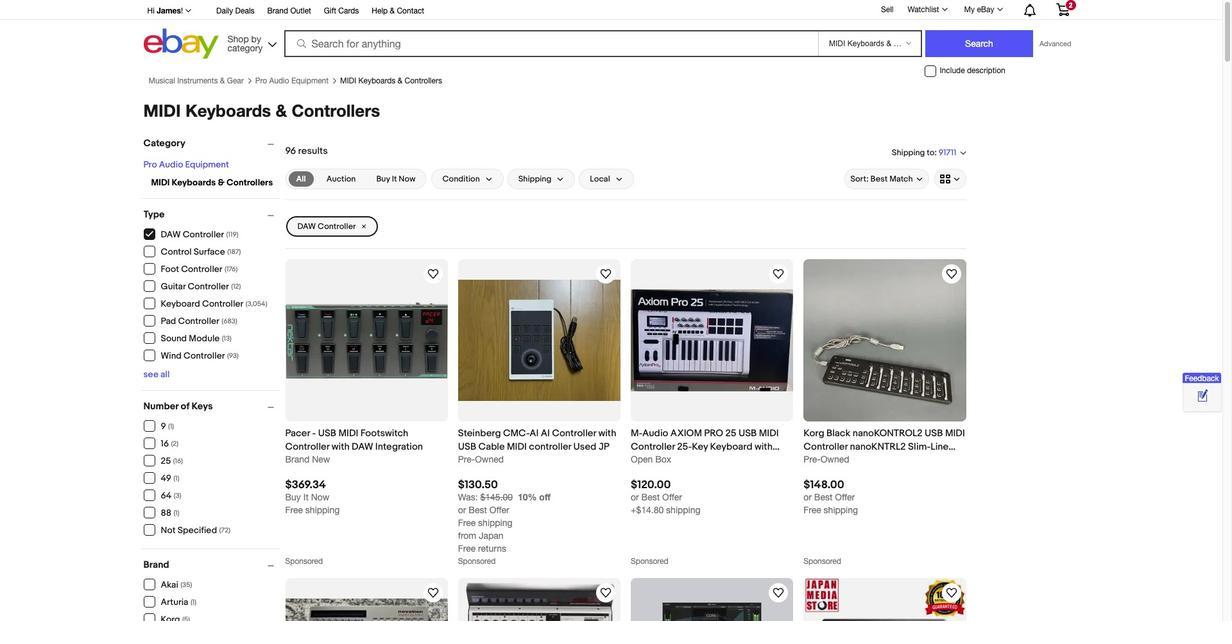 Task type: describe. For each thing, give the bounding box(es) containing it.
it inside $369.34 buy it now free shipping
[[304, 493, 309, 503]]

0 vertical spatial audio
[[269, 76, 289, 85]]

daw controller
[[298, 221, 356, 232]]

see all
[[144, 369, 170, 380]]

controller up 'keyboard controller (3,054)'
[[188, 281, 229, 292]]

best inside dropdown button
[[871, 174, 888, 184]]

help & contact
[[372, 6, 425, 15]]

number
[[144, 401, 179, 413]]

wind
[[161, 351, 182, 362]]

(12)
[[231, 283, 241, 291]]

$148.00 or best offer free shipping
[[804, 479, 859, 516]]

audio for open box
[[643, 428, 669, 440]]

see
[[144, 369, 159, 380]]

shipping inside $130.50 was: $145.00 10% off or best offer free shipping from japan free returns
[[478, 518, 513, 529]]

akai midi mix midimix high-performance portable mixer daw controller image
[[804, 579, 967, 622]]

steinberg cmc-ai ai controller with usb cable midi controller used jp link
[[458, 427, 621, 454]]

offer for $148.00
[[836, 493, 855, 503]]

foot
[[161, 264, 179, 275]]

korg black nanokontrol2 usb midi controller nanokntrl2 slim-line pro-audio japan heading
[[804, 428, 966, 467]]

see all button
[[144, 369, 170, 380]]

shop by category button
[[222, 29, 280, 56]]

shipping for $148.00
[[824, 506, 859, 516]]

owned inside steinberg cmc-ai ai controller with usb cable midi controller used jp pre-owned
[[475, 455, 504, 465]]

9 (1)
[[161, 421, 174, 432]]

$369.34 buy it now free shipping
[[285, 479, 340, 516]]

steinberg cmc-ai ai controller with usb cable midi controller used jp image
[[458, 280, 621, 402]]

49 (1)
[[161, 473, 179, 484]]

midi inside m-audio axiom pro 25 usb midi controller 25-key keyboard with daw hypercontrol
[[759, 428, 779, 440]]

new
[[312, 455, 330, 465]]

gift
[[324, 6, 336, 15]]

listing options selector. gallery view selected. image
[[940, 174, 961, 184]]

auction
[[327, 174, 356, 184]]

-
[[312, 428, 316, 440]]

of
[[181, 401, 190, 413]]

1 horizontal spatial pro audio equipment link
[[255, 76, 329, 85]]

audio
[[823, 455, 847, 467]]

96 results
[[285, 145, 328, 157]]

(1) for 9
[[168, 423, 174, 431]]

watch m-audio axiom pro 25 usb midi controller 25-key keyboard with daw hypercontrol image
[[771, 266, 787, 282]]

with inside m-audio axiom pro 25 usb midi controller 25-key keyboard with daw hypercontrol
[[755, 441, 773, 453]]

buy it now
[[377, 174, 416, 184]]

2 vertical spatial keyboards
[[172, 177, 216, 188]]

akai (35)
[[161, 580, 192, 591]]

open box
[[631, 455, 672, 465]]

(1) for arturia
[[191, 599, 197, 607]]

mackie control universal pro mcu master daw mixing control surface w/ box #51118 image
[[458, 579, 621, 622]]

0 vertical spatial controllers
[[405, 76, 442, 85]]

not specified (72)
[[161, 525, 231, 536]]

$130.50 was: $145.00 10% off or best offer free shipping from japan free returns
[[458, 479, 551, 554]]

foot controller (176)
[[161, 264, 238, 275]]

0 vertical spatial midi keyboards & controllers
[[340, 76, 442, 85]]

gear
[[227, 76, 244, 85]]

advanced
[[1040, 40, 1072, 48]]

offer for $120.00
[[663, 493, 682, 503]]

$148.00
[[804, 479, 845, 492]]

usb inside korg black nanokontrol2 usb midi controller nanokntrl2 slim-line pro-audio japan
[[925, 428, 944, 440]]

midi keyboards & controllers link
[[340, 76, 442, 85]]

1 ai from the left
[[530, 428, 539, 440]]

my ebay link
[[958, 2, 1009, 17]]

49
[[161, 473, 171, 484]]

help & contact link
[[372, 4, 425, 19]]

not
[[161, 525, 176, 536]]

(1) for 49
[[174, 475, 179, 483]]

64
[[161, 491, 172, 502]]

controller inside m-audio axiom pro 25 usb midi controller 25-key keyboard with daw hypercontrol
[[631, 441, 675, 453]]

footswitch
[[361, 428, 409, 440]]

m-audio axiom pro 25 usb midi controller 25-key keyboard with daw hypercontrol image
[[631, 290, 794, 392]]

softube console 1 channel mk iii software plugin controller system image
[[631, 579, 794, 622]]

& inside "account" navigation
[[390, 6, 395, 15]]

controller up (683)
[[202, 299, 244, 310]]

25 inside m-audio axiom pro 25 usb midi controller 25-key keyboard with daw hypercontrol
[[726, 428, 737, 440]]

offer inside $130.50 was: $145.00 10% off or best offer free shipping from japan free returns
[[490, 506, 510, 516]]

daw inside m-audio axiom pro 25 usb midi controller 25-key keyboard with daw hypercontrol
[[631, 455, 653, 467]]

controller up the 'guitar controller (12)'
[[181, 264, 223, 275]]

64 (3)
[[161, 491, 181, 502]]

feedback
[[1186, 374, 1220, 383]]

arturia (1)
[[161, 597, 197, 608]]

keyboard controller (3,054)
[[161, 299, 267, 310]]

1 vertical spatial 25
[[161, 456, 171, 467]]

integration
[[376, 441, 423, 453]]

0 vertical spatial pro
[[255, 76, 267, 85]]

pro-
[[804, 455, 823, 467]]

match
[[890, 174, 913, 184]]

midi inside the 'pacer - usb midi footswitch controller with  daw integration brand new'
[[339, 428, 359, 440]]

free down the from
[[458, 544, 476, 554]]

(2)
[[171, 440, 179, 448]]

arturia
[[161, 597, 188, 608]]

(72)
[[219, 527, 231, 535]]

daily deals
[[216, 6, 255, 15]]

1 vertical spatial pro audio equipment link
[[144, 159, 229, 170]]

controller inside korg black nanokontrol2 usb midi controller nanokntrl2 slim-line pro-audio japan
[[804, 441, 848, 453]]

daily deals link
[[216, 4, 255, 19]]

controller down auction link
[[318, 221, 356, 232]]

help
[[372, 6, 388, 15]]

shop
[[228, 34, 249, 44]]

akai
[[161, 580, 178, 591]]

(13)
[[222, 335, 232, 343]]

(16)
[[173, 457, 183, 466]]

ebay
[[978, 5, 995, 14]]

or for $148.00
[[804, 493, 812, 503]]

guitar
[[161, 281, 186, 292]]

all
[[296, 174, 306, 184]]

slim-
[[909, 441, 931, 453]]

local button
[[579, 169, 634, 189]]

brand outlet
[[268, 6, 311, 15]]

usb inside steinberg cmc-ai ai controller with usb cable midi controller used jp pre-owned
[[458, 441, 477, 453]]

All selected text field
[[296, 173, 306, 185]]

midi inside steinberg cmc-ai ai controller with usb cable midi controller used jp pre-owned
[[507, 441, 527, 453]]

with inside steinberg cmc-ai ai controller with usb cable midi controller used jp pre-owned
[[599, 428, 617, 440]]

0 horizontal spatial keyboard
[[161, 299, 200, 310]]

shop by category banner
[[140, 0, 1080, 62]]

(119)
[[226, 231, 239, 239]]

watch korg black nanokontrol2 usb midi controller nanokntrl2 slim-line pro-audio japan image
[[944, 266, 960, 282]]

!
[[181, 6, 183, 15]]

category
[[228, 43, 263, 53]]

sort:
[[851, 174, 869, 184]]

japan for $130.50
[[479, 531, 504, 542]]

include
[[940, 66, 965, 75]]

2 owned from the left
[[821, 455, 850, 465]]

$145.00
[[481, 493, 513, 503]]

free inside $369.34 buy it now free shipping
[[285, 506, 303, 516]]

1 vertical spatial pro
[[144, 159, 157, 170]]

cmc-
[[503, 428, 530, 440]]

daw up control
[[161, 229, 181, 240]]

pad
[[161, 316, 176, 327]]

wind controller (93)
[[161, 351, 239, 362]]

shop by category
[[228, 34, 263, 53]]

m-audio axiom pro 25 usb midi controller 25-key keyboard with daw hypercontrol heading
[[631, 428, 780, 467]]

1 vertical spatial pro audio equipment
[[144, 159, 229, 170]]

usb inside the 'pacer - usb midi footswitch controller with  daw integration brand new'
[[318, 428, 337, 440]]

pacer - usb midi footswitch controller with  daw integration brand new
[[285, 428, 423, 465]]

advanced link
[[1034, 31, 1078, 57]]

control surface (187)
[[161, 247, 241, 258]]

type
[[144, 209, 165, 221]]

none submit inside shop by category banner
[[926, 30, 1034, 57]]

0 vertical spatial keyboards
[[359, 76, 396, 85]]

watch steinberg cmc-ai ai controller with usb cable midi controller used jp image
[[598, 266, 614, 282]]

m-audio axiom pro 25 usb midi controller 25-key keyboard with daw hypercontrol
[[631, 428, 779, 467]]

or inside $130.50 was: $145.00 10% off or best offer free shipping from japan free returns
[[458, 506, 466, 516]]

controller up control surface (187)
[[183, 229, 224, 240]]

16 (2)
[[161, 439, 179, 450]]

results
[[298, 145, 328, 157]]

specified
[[178, 525, 217, 536]]

shipping for $369.34
[[306, 506, 340, 516]]

or for $120.00
[[631, 493, 639, 503]]

(176)
[[225, 265, 238, 274]]

sell
[[882, 5, 894, 14]]

pre-owned
[[804, 455, 850, 465]]

number of keys button
[[144, 401, 280, 413]]

daily
[[216, 6, 233, 15]]



Task type: locate. For each thing, give the bounding box(es) containing it.
owned down black
[[821, 455, 850, 465]]

category
[[144, 137, 185, 150]]

(1) right 9
[[168, 423, 174, 431]]

0 horizontal spatial now
[[311, 493, 330, 503]]

1 horizontal spatial owned
[[821, 455, 850, 465]]

pro audio equipment link down by
[[255, 76, 329, 85]]

1 horizontal spatial equipment
[[292, 76, 329, 85]]

free down $369.34
[[285, 506, 303, 516]]

1 vertical spatial shipping
[[519, 174, 552, 184]]

audio inside m-audio axiom pro 25 usb midi controller 25-key keyboard with daw hypercontrol
[[643, 428, 669, 440]]

0 horizontal spatial ai
[[530, 428, 539, 440]]

japan down nanokntrl2
[[849, 455, 876, 467]]

2 vertical spatial controllers
[[227, 177, 273, 188]]

control
[[161, 247, 192, 258]]

(1) inside 88 (1)
[[174, 509, 180, 518]]

shipping inside "$148.00 or best offer free shipping"
[[824, 506, 859, 516]]

watch novation zero sl mkii sl2 mk2 midi controller image
[[426, 586, 441, 601]]

1 horizontal spatial buy
[[377, 174, 390, 184]]

daw inside the 'pacer - usb midi footswitch controller with  daw integration brand new'
[[352, 441, 373, 453]]

daw down footswitch
[[352, 441, 373, 453]]

controllers
[[405, 76, 442, 85], [292, 101, 380, 121], [227, 177, 273, 188]]

(1)
[[168, 423, 174, 431], [174, 475, 179, 483], [174, 509, 180, 518], [191, 599, 197, 607]]

watchlist link
[[901, 2, 954, 17]]

or inside '$120.00 or best offer +$14.80 shipping'
[[631, 493, 639, 503]]

sell link
[[876, 5, 900, 14]]

best right sort:
[[871, 174, 888, 184]]

offer down $148.00
[[836, 493, 855, 503]]

usb
[[318, 428, 337, 440], [739, 428, 757, 440], [925, 428, 944, 440], [458, 441, 477, 453]]

Search for anything text field
[[286, 31, 816, 56]]

controller up used
[[552, 428, 597, 440]]

usb up line
[[925, 428, 944, 440]]

0 vertical spatial equipment
[[292, 76, 329, 85]]

it down $369.34
[[304, 493, 309, 503]]

1 vertical spatial audio
[[159, 159, 183, 170]]

1 horizontal spatial shipping
[[892, 147, 926, 158]]

best down 'was:'
[[469, 506, 487, 516]]

controller up open box
[[631, 441, 675, 453]]

shipping inside '$120.00 or best offer +$14.80 shipping'
[[667, 506, 701, 516]]

black
[[827, 428, 851, 440]]

1 horizontal spatial keyboard
[[711, 441, 753, 453]]

steinberg
[[458, 428, 501, 440]]

pro right the gear
[[255, 76, 267, 85]]

0 vertical spatial pro audio equipment
[[255, 76, 329, 85]]

now inside 'buy it now' link
[[399, 174, 416, 184]]

shipping inside dropdown button
[[519, 174, 552, 184]]

keyboard down pro
[[711, 441, 753, 453]]

controller inside steinberg cmc-ai ai controller with usb cable midi controller used jp pre-owned
[[552, 428, 597, 440]]

0 horizontal spatial or
[[458, 506, 466, 516]]

1 vertical spatial buy
[[285, 493, 301, 503]]

$369.34
[[285, 479, 326, 492]]

(35)
[[181, 581, 192, 590]]

best inside "$148.00 or best offer free shipping"
[[815, 493, 833, 503]]

axiom
[[671, 428, 702, 440]]

account navigation
[[140, 0, 1080, 20]]

1 horizontal spatial now
[[399, 174, 416, 184]]

0 horizontal spatial equipment
[[185, 159, 229, 170]]

usb right the -
[[318, 428, 337, 440]]

buy inside $369.34 buy it now free shipping
[[285, 493, 301, 503]]

1 vertical spatial midi keyboards & controllers
[[144, 101, 380, 121]]

from
[[458, 531, 477, 542]]

japan up returns
[[479, 531, 504, 542]]

shipping inside $369.34 buy it now free shipping
[[306, 506, 340, 516]]

pro down category
[[144, 159, 157, 170]]

buy it now link
[[369, 171, 423, 187]]

offer down $120.00
[[663, 493, 682, 503]]

0 vertical spatial pro audio equipment link
[[255, 76, 329, 85]]

pro audio equipment link down category
[[144, 159, 229, 170]]

0 horizontal spatial with
[[332, 441, 350, 453]]

1 horizontal spatial 25
[[726, 428, 737, 440]]

(1) for 88
[[174, 509, 180, 518]]

free up the from
[[458, 518, 476, 529]]

or down 'was:'
[[458, 506, 466, 516]]

2 horizontal spatial with
[[755, 441, 773, 453]]

1 vertical spatial equipment
[[185, 159, 229, 170]]

watch mackie control universal pro mcu master daw mixing control surface w/ box #51118 image
[[598, 586, 614, 601]]

daw left box
[[631, 455, 653, 467]]

brand left new
[[285, 455, 310, 465]]

watch akai midi mix midimix high-performance portable mixer daw controller image
[[944, 586, 960, 601]]

hi james !
[[147, 6, 183, 15]]

25 left (16)
[[161, 456, 171, 467]]

korg black nanokontrol2 usb midi controller nanokntrl2 slim-line pro-audio japan image
[[804, 259, 967, 422]]

(1) right 49 in the left of the page
[[174, 475, 179, 483]]

0 horizontal spatial 25
[[161, 456, 171, 467]]

buy down $369.34
[[285, 493, 301, 503]]

(93)
[[227, 352, 239, 360]]

main content
[[280, 132, 972, 622]]

1 vertical spatial it
[[304, 493, 309, 503]]

jp
[[599, 441, 610, 453]]

1 owned from the left
[[475, 455, 504, 465]]

1 vertical spatial keyboard
[[711, 441, 753, 453]]

0 horizontal spatial it
[[304, 493, 309, 503]]

pre- left audio
[[804, 455, 821, 465]]

2
[[1069, 1, 1073, 9]]

free inside "$148.00 or best offer free shipping"
[[804, 506, 822, 516]]

all link
[[289, 171, 314, 187]]

0 horizontal spatial offer
[[490, 506, 510, 516]]

now
[[399, 174, 416, 184], [311, 493, 330, 503]]

brand for brand
[[144, 559, 169, 571]]

brand button
[[144, 559, 280, 571]]

korg black nanokontrol2 usb midi controller nanokntrl2 slim-line pro-audio japan
[[804, 428, 966, 467]]

auction link
[[319, 171, 364, 187]]

musical
[[149, 76, 175, 85]]

best down $120.00
[[642, 493, 660, 503]]

buy inside 'buy it now' link
[[377, 174, 390, 184]]

offer down $145.00
[[490, 506, 510, 516]]

shipping for shipping to : 91711
[[892, 147, 926, 158]]

equipment
[[292, 76, 329, 85], [185, 159, 229, 170]]

pro
[[255, 76, 267, 85], [144, 159, 157, 170]]

keyboard down guitar
[[161, 299, 200, 310]]

1 horizontal spatial pre-
[[804, 455, 821, 465]]

25 right pro
[[726, 428, 737, 440]]

brand inside "account" navigation
[[268, 6, 288, 15]]

2 horizontal spatial controllers
[[405, 76, 442, 85]]

0 vertical spatial keyboard
[[161, 299, 200, 310]]

0 vertical spatial buy
[[377, 174, 390, 184]]

0 vertical spatial 25
[[726, 428, 737, 440]]

keyboards
[[359, 76, 396, 85], [186, 101, 271, 121], [172, 177, 216, 188]]

pacer
[[285, 428, 310, 440]]

1 pre- from the left
[[458, 455, 475, 465]]

free down $148.00
[[804, 506, 822, 516]]

buy
[[377, 174, 390, 184], [285, 493, 301, 503]]

brand inside the 'pacer - usb midi footswitch controller with  daw integration brand new'
[[285, 455, 310, 465]]

0 horizontal spatial japan
[[479, 531, 504, 542]]

25-
[[678, 441, 692, 453]]

shipping down $369.34
[[306, 506, 340, 516]]

usb right pro
[[739, 428, 757, 440]]

midi
[[340, 76, 356, 85], [144, 101, 181, 121], [151, 177, 170, 188], [339, 428, 359, 440], [759, 428, 779, 440], [946, 428, 966, 440], [507, 441, 527, 453]]

all
[[161, 369, 170, 380]]

include description
[[940, 66, 1006, 75]]

cards
[[339, 6, 359, 15]]

brand
[[268, 6, 288, 15], [285, 455, 310, 465], [144, 559, 169, 571]]

buy right auction
[[377, 174, 390, 184]]

nanokntrl2
[[850, 441, 906, 453]]

1 horizontal spatial it
[[392, 174, 397, 184]]

1 vertical spatial keyboards
[[186, 101, 271, 121]]

japan for korg
[[849, 455, 876, 467]]

0 vertical spatial it
[[392, 174, 397, 184]]

None text field
[[458, 493, 513, 503]]

2 link
[[1049, 0, 1078, 19]]

2 pre- from the left
[[804, 455, 821, 465]]

2 horizontal spatial audio
[[643, 428, 669, 440]]

88 (1)
[[161, 508, 180, 519]]

my ebay
[[965, 5, 995, 14]]

none text field containing was:
[[458, 493, 513, 503]]

1 horizontal spatial offer
[[663, 493, 682, 503]]

0 vertical spatial shipping
[[892, 147, 926, 158]]

midi inside korg black nanokontrol2 usb midi controller nanokntrl2 slim-line pro-audio japan
[[946, 428, 966, 440]]

offer inside "$148.00 or best offer free shipping"
[[836, 493, 855, 503]]

or inside "$148.00 or best offer free shipping"
[[804, 493, 812, 503]]

0 horizontal spatial buy
[[285, 493, 301, 503]]

shipping for $120.00
[[667, 506, 701, 516]]

it right auction
[[392, 174, 397, 184]]

main content containing $369.34
[[280, 132, 972, 622]]

pre-
[[458, 455, 475, 465], [804, 455, 821, 465]]

controller down module
[[184, 351, 225, 362]]

audio right the gear
[[269, 76, 289, 85]]

(1) inside the arturia (1)
[[191, 599, 197, 607]]

daw down all link
[[298, 221, 316, 232]]

brand left outlet
[[268, 6, 288, 15]]

pacer - usb midi footswitch controller with  daw integration image
[[285, 302, 448, 379]]

2 vertical spatial brand
[[144, 559, 169, 571]]

(1) right the 88
[[174, 509, 180, 518]]

japan inside korg black nanokontrol2 usb midi controller nanokntrl2 slim-line pro-audio japan
[[849, 455, 876, 467]]

japan inside $130.50 was: $145.00 10% off or best offer free shipping from japan free returns
[[479, 531, 504, 542]]

hi
[[147, 6, 155, 15]]

(1) inside 49 (1)
[[174, 475, 179, 483]]

(3,054)
[[246, 300, 267, 308]]

pro audio equipment link
[[255, 76, 329, 85], [144, 159, 229, 170]]

now left condition
[[399, 174, 416, 184]]

daw controller (119)
[[161, 229, 239, 240]]

1 vertical spatial brand
[[285, 455, 310, 465]]

type button
[[144, 209, 280, 221]]

0 vertical spatial brand
[[268, 6, 288, 15]]

0 horizontal spatial pro audio equipment
[[144, 159, 229, 170]]

0 horizontal spatial pro audio equipment link
[[144, 159, 229, 170]]

keys
[[192, 401, 213, 413]]

pre- up $130.50
[[458, 455, 475, 465]]

1 horizontal spatial controllers
[[292, 101, 380, 121]]

(3)
[[174, 492, 181, 500]]

brand up akai
[[144, 559, 169, 571]]

0 horizontal spatial audio
[[159, 159, 183, 170]]

pro audio equipment down by
[[255, 76, 329, 85]]

category button
[[144, 137, 280, 150]]

watch softube console 1 channel mk iii software plugin controller system image
[[771, 586, 787, 601]]

musical instruments & gear
[[149, 76, 244, 85]]

2 horizontal spatial or
[[804, 493, 812, 503]]

pre- inside steinberg cmc-ai ai controller with usb cable midi controller used jp pre-owned
[[458, 455, 475, 465]]

1 horizontal spatial audio
[[269, 76, 289, 85]]

2 ai from the left
[[541, 428, 550, 440]]

owned down cable
[[475, 455, 504, 465]]

pacer - usb midi footswitch controller with  daw integration heading
[[285, 428, 423, 453]]

(1) down (35)
[[191, 599, 197, 607]]

key
[[692, 441, 708, 453]]

audio up open box
[[643, 428, 669, 440]]

now inside $369.34 buy it now free shipping
[[311, 493, 330, 503]]

off
[[540, 492, 551, 503]]

1 horizontal spatial pro audio equipment
[[255, 76, 329, 85]]

gift cards link
[[324, 4, 359, 19]]

1 horizontal spatial pro
[[255, 76, 267, 85]]

steinberg cmc-ai ai controller with usb cable midi controller used jp heading
[[458, 428, 617, 453]]

shipping down $148.00
[[824, 506, 859, 516]]

now down $369.34
[[311, 493, 330, 503]]

shipping down $145.00
[[478, 518, 513, 529]]

usb down steinberg on the left bottom of the page
[[458, 441, 477, 453]]

91711
[[939, 148, 957, 158]]

to
[[927, 147, 935, 158]]

or up +$14.80
[[631, 493, 639, 503]]

(1) inside 9 (1)
[[168, 423, 174, 431]]

controller inside the 'pacer - usb midi footswitch controller with  daw integration brand new'
[[285, 441, 330, 453]]

gift cards
[[324, 6, 359, 15]]

my
[[965, 5, 975, 14]]

best inside '$120.00 or best offer +$14.80 shipping'
[[642, 493, 660, 503]]

hypercontrol
[[655, 455, 715, 467]]

watch pacer - usb midi footswitch controller with  daw integration image
[[426, 266, 441, 282]]

brand for brand outlet
[[268, 6, 288, 15]]

0 horizontal spatial owned
[[475, 455, 504, 465]]

condition button
[[432, 169, 504, 189]]

guitar controller (12)
[[161, 281, 241, 292]]

controller up pre-owned
[[804, 441, 848, 453]]

2 vertical spatial audio
[[643, 428, 669, 440]]

0 horizontal spatial pro
[[144, 159, 157, 170]]

0 horizontal spatial pre-
[[458, 455, 475, 465]]

controller down the -
[[285, 441, 330, 453]]

0 vertical spatial now
[[399, 174, 416, 184]]

:
[[935, 147, 937, 158]]

line
[[931, 441, 949, 453]]

musical instruments & gear link
[[149, 76, 244, 85]]

&
[[390, 6, 395, 15], [220, 76, 225, 85], [398, 76, 403, 85], [276, 101, 287, 121], [218, 177, 225, 188]]

shipping for shipping
[[519, 174, 552, 184]]

1 horizontal spatial ai
[[541, 428, 550, 440]]

2 vertical spatial midi keyboards & controllers
[[151, 177, 273, 188]]

or down $148.00
[[804, 493, 812, 503]]

best down $148.00
[[815, 493, 833, 503]]

contact
[[397, 6, 425, 15]]

controller up sound module (13)
[[178, 316, 220, 327]]

2 horizontal spatial offer
[[836, 493, 855, 503]]

1 horizontal spatial with
[[599, 428, 617, 440]]

keyboard inside m-audio axiom pro 25 usb midi controller 25-key keyboard with daw hypercontrol
[[711, 441, 753, 453]]

9
[[161, 421, 166, 432]]

pad controller (683)
[[161, 316, 237, 327]]

ai
[[530, 428, 539, 440], [541, 428, 550, 440]]

0 horizontal spatial controllers
[[227, 177, 273, 188]]

1 horizontal spatial japan
[[849, 455, 876, 467]]

audio down category
[[159, 159, 183, 170]]

1 vertical spatial controllers
[[292, 101, 380, 121]]

module
[[189, 334, 220, 344]]

1 horizontal spatial or
[[631, 493, 639, 503]]

with inside the 'pacer - usb midi footswitch controller with  daw integration brand new'
[[332, 441, 350, 453]]

None submit
[[926, 30, 1034, 57]]

0 vertical spatial japan
[[849, 455, 876, 467]]

1 vertical spatial now
[[311, 493, 330, 503]]

best inside $130.50 was: $145.00 10% off or best offer free shipping from japan free returns
[[469, 506, 487, 516]]

offer inside '$120.00 or best offer +$14.80 shipping'
[[663, 493, 682, 503]]

pro audio equipment down category
[[144, 159, 229, 170]]

25
[[726, 428, 737, 440], [161, 456, 171, 467]]

shipping inside shipping to : 91711
[[892, 147, 926, 158]]

usb inside m-audio axiom pro 25 usb midi controller 25-key keyboard with daw hypercontrol
[[739, 428, 757, 440]]

novation zero sl mkii sl2 mk2 midi controller image
[[285, 599, 448, 622]]

16
[[161, 439, 169, 450]]

returns
[[478, 544, 507, 554]]

shipping right +$14.80
[[667, 506, 701, 516]]

1 vertical spatial japan
[[479, 531, 504, 542]]

audio for midi keyboards & controllers
[[159, 159, 183, 170]]

0 horizontal spatial shipping
[[519, 174, 552, 184]]

number of keys
[[144, 401, 213, 413]]



Task type: vqa. For each thing, say whether or not it's contained in the screenshot.
store
no



